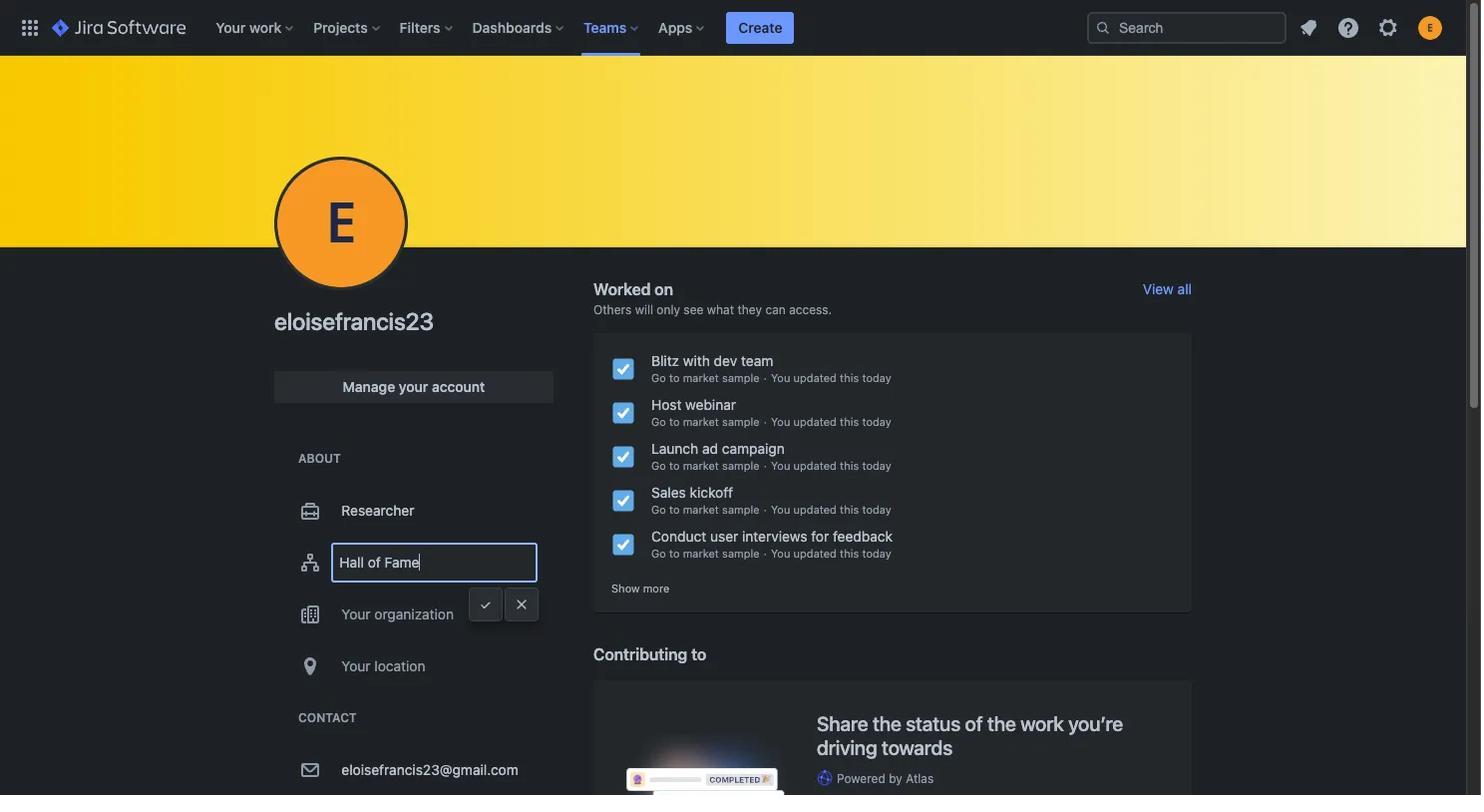 Task type: locate. For each thing, give the bounding box(es) containing it.
go to market sample down ad
[[652, 459, 760, 472]]

4 go from the top
[[652, 503, 666, 516]]

share the status of the work you're driving towards
[[817, 712, 1123, 759]]

feedback
[[833, 528, 893, 545]]

4 updated from the top
[[794, 503, 837, 516]]

go to market sample down webinar
[[652, 415, 760, 428]]

5 go from the top
[[652, 547, 666, 560]]

market
[[683, 371, 719, 384], [683, 415, 719, 428], [683, 459, 719, 472], [683, 503, 719, 516], [683, 547, 719, 560]]

4 this from the top
[[840, 503, 859, 516]]

3 updated from the top
[[794, 459, 837, 472]]

1 horizontal spatial work
[[1021, 712, 1064, 735]]

2 vertical spatial your
[[342, 657, 371, 674]]

you updated this today for interviews
[[771, 547, 892, 560]]

0 horizontal spatial work
[[249, 18, 282, 35]]

work
[[249, 18, 282, 35], [1021, 712, 1064, 735]]

you down interviews
[[771, 547, 791, 560]]

driving
[[817, 736, 878, 759]]

webinar
[[686, 396, 736, 413]]

today for dev
[[862, 371, 892, 384]]

to for sales
[[669, 503, 680, 516]]

others
[[594, 302, 632, 317]]

contact
[[298, 710, 357, 725]]

to down launch
[[669, 459, 680, 472]]

your for your location
[[342, 657, 371, 674]]

2 go to market sample from the top
[[652, 415, 760, 428]]

sample
[[722, 371, 760, 384], [722, 415, 760, 428], [722, 459, 760, 472], [722, 503, 760, 516], [722, 547, 760, 560]]

will
[[635, 302, 653, 317]]

eloisefrancis23@gmail.com
[[342, 761, 519, 778]]

this for dev
[[840, 371, 859, 384]]

conduct user interviews for feedback
[[652, 528, 893, 545]]

5 this from the top
[[840, 547, 859, 560]]

the
[[873, 712, 902, 735], [988, 712, 1016, 735]]

today
[[862, 371, 892, 384], [862, 415, 892, 428], [862, 459, 892, 472], [862, 503, 892, 516], [862, 547, 892, 560]]

to down blitz at the top left
[[669, 371, 680, 384]]

banner
[[0, 0, 1467, 56]]

the right of
[[988, 712, 1016, 735]]

5 go to market sample from the top
[[652, 547, 760, 560]]

this for interviews
[[840, 547, 859, 560]]

go for sales kickoff
[[652, 503, 666, 516]]

launch ad campaign
[[652, 440, 785, 457]]

kickoff
[[690, 484, 733, 501]]

go to market sample
[[652, 371, 760, 384], [652, 415, 760, 428], [652, 459, 760, 472], [652, 503, 760, 516], [652, 547, 760, 560]]

more
[[643, 582, 670, 595]]

market down sales kickoff
[[683, 503, 719, 516]]

1 you from the top
[[771, 371, 791, 384]]

your
[[399, 378, 428, 395]]

go to market sample for user
[[652, 547, 760, 560]]

your profile and settings image
[[1419, 15, 1443, 39]]

go to market sample for kickoff
[[652, 503, 760, 516]]

today for campaign
[[862, 459, 892, 472]]

you
[[771, 371, 791, 384], [771, 415, 791, 428], [771, 459, 791, 472], [771, 503, 791, 516], [771, 547, 791, 560]]

primary element
[[12, 0, 1087, 55]]

1 you updated this today from the top
[[771, 371, 892, 384]]

3 you updated this today from the top
[[771, 459, 892, 472]]

show
[[612, 582, 640, 595]]

you down team
[[771, 371, 791, 384]]

to for host
[[669, 415, 680, 428]]

this for campaign
[[840, 459, 859, 472]]

1 market from the top
[[683, 371, 719, 384]]

3 today from the top
[[862, 459, 892, 472]]

profile image actions image
[[329, 212, 353, 235]]

2 sample from the top
[[722, 415, 760, 428]]

your organization
[[342, 606, 454, 623]]

dev
[[714, 352, 738, 369]]

see
[[684, 302, 704, 317]]

atlas
[[906, 771, 934, 786]]

to down sales
[[669, 503, 680, 516]]

go
[[652, 371, 666, 384], [652, 415, 666, 428], [652, 459, 666, 472], [652, 503, 666, 516], [652, 547, 666, 560]]

updated for interviews
[[794, 547, 837, 560]]

1 go from the top
[[652, 371, 666, 384]]

worked
[[594, 280, 651, 298]]

with
[[683, 352, 710, 369]]

1 sample from the top
[[722, 371, 760, 384]]

5 market from the top
[[683, 547, 719, 560]]

5 today from the top
[[862, 547, 892, 560]]

organization
[[374, 606, 454, 623]]

work inside the share the status of the work you're driving towards
[[1021, 712, 1064, 735]]

work inside dropdown button
[[249, 18, 282, 35]]

sample down 'campaign'
[[722, 459, 760, 472]]

market down with
[[683, 371, 719, 384]]

for
[[811, 528, 829, 545]]

market down host webinar
[[683, 415, 719, 428]]

host
[[652, 396, 682, 413]]

sales
[[652, 484, 686, 501]]

1 updated from the top
[[794, 371, 837, 384]]

to
[[669, 371, 680, 384], [669, 415, 680, 428], [669, 459, 680, 472], [669, 503, 680, 516], [669, 547, 680, 560], [691, 645, 707, 663]]

sample up the user
[[722, 503, 760, 516]]

sample for user
[[722, 547, 760, 560]]

user
[[710, 528, 739, 545]]

your work
[[216, 18, 282, 35]]

go to market sample down blitz with dev team
[[652, 371, 760, 384]]

powered by atlas
[[837, 771, 934, 786]]

view
[[1143, 280, 1174, 297]]

go down blitz at the top left
[[652, 371, 666, 384]]

appswitcher icon image
[[18, 15, 42, 39]]

contributing to
[[594, 645, 707, 663]]

you up interviews
[[771, 503, 791, 516]]

show more link
[[612, 581, 670, 596]]

3 sample from the top
[[722, 459, 760, 472]]

5 you from the top
[[771, 547, 791, 560]]

1 horizontal spatial the
[[988, 712, 1016, 735]]

sample down dev
[[722, 371, 760, 384]]

5 you updated this today from the top
[[771, 547, 892, 560]]

go for host webinar
[[652, 415, 666, 428]]

view all
[[1143, 280, 1192, 297]]

go down sales
[[652, 503, 666, 516]]

powered by atlas link
[[817, 770, 1160, 787]]

go to market sample for with
[[652, 371, 760, 384]]

1 this from the top
[[840, 371, 859, 384]]

towards
[[882, 736, 953, 759]]

you for campaign
[[771, 459, 791, 472]]

launch
[[652, 440, 699, 457]]

researcher
[[342, 502, 414, 519]]

3 this from the top
[[840, 459, 859, 472]]

you up 'campaign'
[[771, 415, 791, 428]]

5 sample from the top
[[722, 547, 760, 560]]

1 today from the top
[[862, 371, 892, 384]]

0 horizontal spatial the
[[873, 712, 902, 735]]

go to market sample down the user
[[652, 547, 760, 560]]

1 the from the left
[[873, 712, 902, 735]]

3 go from the top
[[652, 459, 666, 472]]

your for your organization
[[342, 606, 371, 623]]

access.
[[789, 302, 832, 317]]

2 market from the top
[[683, 415, 719, 428]]

3 go to market sample from the top
[[652, 459, 760, 472]]

others will only see what they can access.
[[594, 302, 832, 317]]

market for webinar
[[683, 415, 719, 428]]

sample down the user
[[722, 547, 760, 560]]

go to market sample down the kickoff at the left of the page
[[652, 503, 760, 516]]

jira software image
[[52, 15, 186, 39], [52, 15, 186, 39]]

notifications image
[[1297, 15, 1321, 39]]

sample up 'campaign'
[[722, 415, 760, 428]]

3 you from the top
[[771, 459, 791, 472]]

they
[[738, 302, 762, 317]]

0 vertical spatial work
[[249, 18, 282, 35]]

you down 'campaign'
[[771, 459, 791, 472]]

sample for ad
[[722, 459, 760, 472]]

about
[[298, 451, 341, 466]]

1 go to market sample from the top
[[652, 371, 760, 384]]

to down conduct
[[669, 547, 680, 560]]

1 vertical spatial work
[[1021, 712, 1064, 735]]

atlas image
[[817, 770, 833, 786]]

1 vertical spatial your
[[342, 606, 371, 623]]

to down host
[[669, 415, 680, 428]]

5 updated from the top
[[794, 547, 837, 560]]

updated
[[794, 371, 837, 384], [794, 415, 837, 428], [794, 459, 837, 472], [794, 503, 837, 516], [794, 547, 837, 560]]

2 go from the top
[[652, 415, 666, 428]]

market down conduct
[[683, 547, 719, 560]]

2 you from the top
[[771, 415, 791, 428]]

go down conduct
[[652, 547, 666, 560]]

search image
[[1095, 19, 1111, 35]]

manage your account
[[343, 378, 485, 395]]

updated for campaign
[[794, 459, 837, 472]]

ad
[[702, 440, 718, 457]]

your
[[216, 18, 246, 35], [342, 606, 371, 623], [342, 657, 371, 674]]

you updated this today
[[771, 371, 892, 384], [771, 415, 892, 428], [771, 459, 892, 472], [771, 503, 892, 516], [771, 547, 892, 560]]

0 vertical spatial your
[[216, 18, 246, 35]]

campaign
[[722, 440, 785, 457]]

go down host
[[652, 415, 666, 428]]

sample for with
[[722, 371, 760, 384]]

go down launch
[[652, 459, 666, 472]]

you for interviews
[[771, 547, 791, 560]]

work left projects
[[249, 18, 282, 35]]

market down ad
[[683, 459, 719, 472]]

4 sample from the top
[[722, 503, 760, 516]]

worked on
[[594, 280, 673, 298]]

sales kickoff
[[652, 484, 733, 501]]

4 go to market sample from the top
[[652, 503, 760, 516]]

work left you're
[[1021, 712, 1064, 735]]

dashboards button
[[467, 11, 572, 43]]

create
[[739, 18, 783, 35]]

eloisefrancis23
[[274, 307, 434, 335]]

this
[[840, 371, 859, 384], [840, 415, 859, 428], [840, 459, 859, 472], [840, 503, 859, 516], [840, 547, 859, 560]]

the up towards
[[873, 712, 902, 735]]

3 market from the top
[[683, 459, 719, 472]]

status
[[906, 712, 961, 735]]

conduct
[[652, 528, 707, 545]]

4 market from the top
[[683, 503, 719, 516]]

account
[[432, 378, 485, 395]]

teams button
[[578, 11, 647, 43]]

your inside dropdown button
[[216, 18, 246, 35]]



Task type: describe. For each thing, give the bounding box(es) containing it.
you updated this today for campaign
[[771, 459, 892, 472]]

go to market sample for ad
[[652, 459, 760, 472]]

your for your work
[[216, 18, 246, 35]]

manage your account link
[[274, 371, 554, 403]]

powered
[[837, 771, 886, 786]]

2 updated from the top
[[794, 415, 837, 428]]

create button
[[727, 11, 795, 43]]

show more
[[612, 582, 670, 595]]

blitz
[[652, 352, 680, 369]]

share
[[817, 712, 868, 735]]

4 today from the top
[[862, 503, 892, 516]]

confirm image
[[478, 597, 494, 613]]

filters
[[400, 18, 441, 35]]

your work button
[[210, 11, 302, 43]]

what
[[707, 302, 734, 317]]

cancel image
[[514, 597, 530, 613]]

host webinar
[[652, 396, 736, 413]]

2 the from the left
[[988, 712, 1016, 735]]

manage
[[343, 378, 395, 395]]

4 you from the top
[[771, 503, 791, 516]]

go for blitz with dev team
[[652, 371, 666, 384]]

to for launch
[[669, 459, 680, 472]]

Your department field
[[334, 545, 536, 581]]

on
[[655, 280, 673, 298]]

market for kickoff
[[683, 503, 719, 516]]

4 you updated this today from the top
[[771, 503, 892, 516]]

updated for dev
[[794, 371, 837, 384]]

market for with
[[683, 371, 719, 384]]

can
[[766, 302, 786, 317]]

sample for webinar
[[722, 415, 760, 428]]

projects
[[314, 18, 368, 35]]

banner containing your work
[[0, 0, 1467, 56]]

filters button
[[394, 11, 461, 43]]

all
[[1178, 280, 1192, 297]]

today for interviews
[[862, 547, 892, 560]]

go for launch ad campaign
[[652, 459, 666, 472]]

by
[[889, 771, 903, 786]]

contributing
[[594, 645, 688, 663]]

2 this from the top
[[840, 415, 859, 428]]

interviews
[[742, 528, 808, 545]]

go for conduct user interviews for feedback
[[652, 547, 666, 560]]

apps button
[[653, 11, 713, 43]]

team
[[741, 352, 774, 369]]

apps
[[659, 18, 693, 35]]

location
[[374, 657, 426, 674]]

of
[[965, 712, 983, 735]]

view all link
[[1143, 280, 1192, 297]]

projects button
[[308, 11, 388, 43]]

you're
[[1069, 712, 1123, 735]]

Search field
[[1087, 11, 1287, 43]]

market for user
[[683, 547, 719, 560]]

teams
[[584, 18, 627, 35]]

sample for kickoff
[[722, 503, 760, 516]]

you updated this today for dev
[[771, 371, 892, 384]]

2 today from the top
[[862, 415, 892, 428]]

to right contributing
[[691, 645, 707, 663]]

to for blitz
[[669, 371, 680, 384]]

settings image
[[1377, 15, 1401, 39]]

help image
[[1337, 15, 1361, 39]]

you for dev
[[771, 371, 791, 384]]

only
[[657, 302, 680, 317]]

market for ad
[[683, 459, 719, 472]]

dashboards
[[472, 18, 552, 35]]

to for conduct
[[669, 547, 680, 560]]

your location
[[342, 657, 426, 674]]

2 you updated this today from the top
[[771, 415, 892, 428]]

blitz with dev team
[[652, 352, 774, 369]]

go to market sample for webinar
[[652, 415, 760, 428]]



Task type: vqa. For each thing, say whether or not it's contained in the screenshot.
Create button
yes



